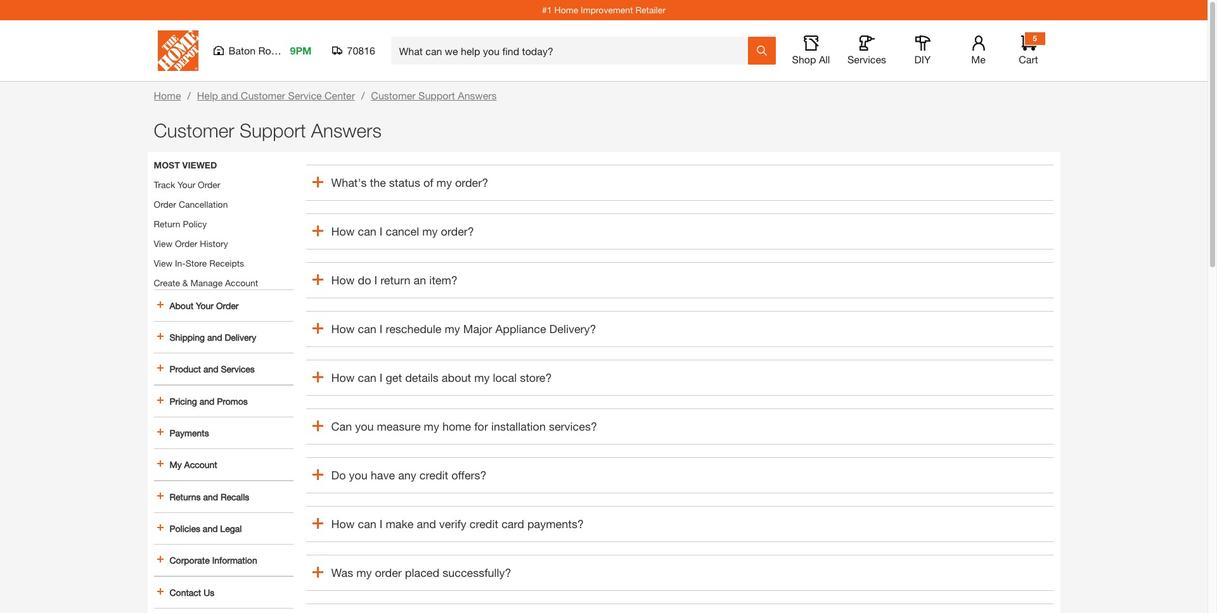 Task type: locate. For each thing, give the bounding box(es) containing it.
and left delivery
[[207, 332, 222, 343]]

your
[[178, 179, 195, 190], [196, 301, 214, 311]]

credit
[[420, 469, 448, 483], [470, 517, 498, 531]]

1 vertical spatial credit
[[470, 517, 498, 531]]

can
[[358, 224, 377, 238], [358, 322, 377, 336], [358, 371, 377, 385], [358, 517, 377, 531]]

measure
[[377, 420, 421, 434]]

2 view from the top
[[154, 258, 172, 269]]

your for about
[[196, 301, 214, 311]]

and left legal
[[203, 524, 218, 535]]

order down return policy
[[175, 238, 197, 249]]

offers?
[[452, 469, 487, 483]]

my
[[170, 460, 182, 470]]

1 vertical spatial order?
[[441, 224, 474, 238]]

view in-store receipts link
[[154, 258, 244, 269]]

support
[[418, 89, 455, 101], [240, 119, 306, 141]]

0 horizontal spatial customer
[[154, 119, 234, 141]]

shop all
[[792, 53, 830, 65]]

3 can from the top
[[358, 371, 377, 385]]

an
[[414, 273, 426, 287]]

baton rouge 9pm
[[229, 44, 312, 56]]

service
[[288, 89, 322, 101]]

track your order
[[154, 179, 220, 190]]

track
[[154, 179, 175, 190]]

you
[[355, 420, 374, 434], [349, 469, 368, 483]]

do you have any credit offers?
[[331, 469, 487, 483]]

get
[[386, 371, 402, 385]]

help and customer service center
[[197, 89, 355, 101]]

my account
[[170, 460, 217, 470]]

2 horizontal spatial customer
[[371, 89, 416, 101]]

and for customer
[[221, 89, 238, 101]]

and right pricing
[[200, 396, 214, 407]]

4 how from the top
[[331, 371, 355, 385]]

1 vertical spatial customer support answers
[[154, 119, 382, 141]]

how for how can i get details about my local store?
[[331, 371, 355, 385]]

i for return
[[374, 273, 377, 287]]

1 horizontal spatial home
[[555, 4, 578, 15]]

track your order link
[[154, 179, 220, 190]]

how
[[331, 224, 355, 238], [331, 273, 355, 287], [331, 322, 355, 336], [331, 371, 355, 385], [331, 517, 355, 531]]

returns
[[170, 492, 201, 503]]

placed
[[405, 566, 440, 580]]

i left the make
[[380, 517, 383, 531]]

i left cancel
[[380, 224, 383, 238]]

1 horizontal spatial customer
[[241, 89, 285, 101]]

home
[[555, 4, 578, 15], [154, 89, 181, 101]]

view left the in-
[[154, 258, 172, 269]]

view in-store receipts
[[154, 258, 244, 269]]

order
[[198, 179, 220, 190], [154, 199, 176, 210], [175, 238, 197, 249], [216, 301, 239, 311]]

and for recalls
[[203, 492, 218, 503]]

account right my
[[184, 460, 217, 470]]

all
[[819, 53, 830, 65]]

card
[[502, 517, 524, 531]]

1 can from the top
[[358, 224, 377, 238]]

i left "get"
[[380, 371, 383, 385]]

i right do
[[374, 273, 377, 287]]

services right all
[[848, 53, 886, 65]]

1 vertical spatial answers
[[311, 119, 382, 141]]

for
[[474, 420, 488, 434]]

contact
[[170, 588, 201, 599]]

shipping
[[170, 332, 205, 343]]

return policy
[[154, 219, 207, 230]]

5 how from the top
[[331, 517, 355, 531]]

home right "#1"
[[555, 4, 578, 15]]

how for how can i cancel my order?
[[331, 224, 355, 238]]

shop all button
[[791, 36, 832, 66]]

can
[[331, 420, 352, 434]]

my
[[437, 176, 452, 190], [422, 224, 438, 238], [445, 322, 460, 336], [474, 371, 490, 385], [424, 420, 439, 434], [356, 566, 372, 580]]

2 can from the top
[[358, 322, 377, 336]]

how for how do i return an item?
[[331, 273, 355, 287]]

delivery?
[[549, 322, 596, 336]]

return
[[154, 219, 180, 230]]

1 vertical spatial support
[[240, 119, 306, 141]]

1 horizontal spatial answers
[[458, 89, 497, 101]]

do
[[331, 469, 346, 483]]

information
[[212, 555, 257, 566]]

details
[[405, 371, 439, 385]]

my right was
[[356, 566, 372, 580]]

what's the status of my order?
[[331, 176, 488, 190]]

how do i return an item?
[[331, 273, 458, 287]]

#1 home improvement retailer
[[542, 4, 666, 15]]

0 horizontal spatial account
[[184, 460, 217, 470]]

0 vertical spatial support
[[418, 89, 455, 101]]

shop
[[792, 53, 816, 65]]

return policy link
[[154, 219, 207, 230]]

1 horizontal spatial account
[[225, 278, 258, 288]]

order? right of on the left
[[455, 176, 488, 190]]

1 vertical spatial view
[[154, 258, 172, 269]]

and left recalls
[[203, 492, 218, 503]]

0 vertical spatial account
[[225, 278, 258, 288]]

policies and legal
[[170, 524, 242, 535]]

1 vertical spatial account
[[184, 460, 217, 470]]

1 vertical spatial home
[[154, 89, 181, 101]]

1 horizontal spatial services
[[848, 53, 886, 65]]

services down delivery
[[221, 364, 255, 375]]

order? up item?
[[441, 224, 474, 238]]

customer left service
[[241, 89, 285, 101]]

how for how can i make and verify credit card payments?
[[331, 517, 355, 531]]

view down return
[[154, 238, 172, 249]]

order? for what's the status of my order?
[[455, 176, 488, 190]]

your down most viewed
[[178, 179, 195, 190]]

how can i get details about my local store?
[[331, 371, 552, 385]]

your for track
[[178, 179, 195, 190]]

2 how from the top
[[331, 273, 355, 287]]

0 vertical spatial services
[[848, 53, 886, 65]]

and
[[221, 89, 238, 101], [207, 332, 222, 343], [203, 364, 218, 375], [200, 396, 214, 407], [203, 492, 218, 503], [417, 517, 436, 531], [203, 524, 218, 535]]

about your order
[[170, 301, 239, 311]]

customer right "center"
[[371, 89, 416, 101]]

pricing
[[170, 396, 197, 407]]

me
[[972, 53, 986, 65]]

can you measure my home for installation services?
[[331, 420, 597, 434]]

your down create & manage account link
[[196, 301, 214, 311]]

account down receipts
[[225, 278, 258, 288]]

my left home
[[424, 420, 439, 434]]

0 vertical spatial your
[[178, 179, 195, 190]]

customer
[[241, 89, 285, 101], [371, 89, 416, 101], [154, 119, 234, 141]]

you for can
[[355, 420, 374, 434]]

0 vertical spatial view
[[154, 238, 172, 249]]

returns and recalls
[[170, 492, 249, 503]]

and right help
[[221, 89, 238, 101]]

i
[[380, 224, 383, 238], [374, 273, 377, 287], [380, 322, 383, 336], [380, 371, 383, 385], [380, 517, 383, 531]]

and right product
[[203, 364, 218, 375]]

cart 5
[[1019, 34, 1038, 65]]

0 horizontal spatial services
[[221, 364, 255, 375]]

can left "get"
[[358, 371, 377, 385]]

credit left card at the left bottom
[[470, 517, 498, 531]]

0 vertical spatial credit
[[420, 469, 448, 483]]

viewed
[[182, 160, 217, 171]]

What can we help you find today? search field
[[399, 37, 747, 64]]

order cancellation link
[[154, 199, 228, 210]]

i left the reschedule
[[380, 322, 383, 336]]

1 vertical spatial your
[[196, 301, 214, 311]]

can left cancel
[[358, 224, 377, 238]]

home left help
[[154, 89, 181, 101]]

1 view from the top
[[154, 238, 172, 249]]

i for get
[[380, 371, 383, 385]]

create
[[154, 278, 180, 288]]

can left the reschedule
[[358, 322, 377, 336]]

can left the make
[[358, 517, 377, 531]]

order up cancellation
[[198, 179, 220, 190]]

70816 button
[[332, 44, 376, 57]]

you right can
[[355, 420, 374, 434]]

was my order placed successfully?
[[331, 566, 511, 580]]

0 vertical spatial home
[[555, 4, 578, 15]]

legal
[[220, 524, 242, 535]]

0 vertical spatial order?
[[455, 176, 488, 190]]

services
[[848, 53, 886, 65], [221, 364, 255, 375]]

improvement
[[581, 4, 633, 15]]

1 horizontal spatial support
[[418, 89, 455, 101]]

view order history
[[154, 238, 228, 249]]

you right do
[[349, 469, 368, 483]]

4 can from the top
[[358, 517, 377, 531]]

credit right "any" at the bottom of the page
[[420, 469, 448, 483]]

customer support answers
[[371, 89, 497, 101], [154, 119, 382, 141]]

1 horizontal spatial credit
[[470, 517, 498, 531]]

payments?
[[527, 517, 584, 531]]

you for do
[[349, 469, 368, 483]]

can for cancel
[[358, 224, 377, 238]]

make
[[386, 517, 414, 531]]

0 vertical spatial you
[[355, 420, 374, 434]]

1 vertical spatial you
[[349, 469, 368, 483]]

3 how from the top
[[331, 322, 355, 336]]

customer up viewed
[[154, 119, 234, 141]]

1 how from the top
[[331, 224, 355, 238]]

help
[[197, 89, 218, 101]]



Task type: describe. For each thing, give the bounding box(es) containing it.
the home depot logo image
[[158, 30, 198, 71]]

was
[[331, 566, 353, 580]]

most
[[154, 160, 180, 171]]

0 vertical spatial customer support answers
[[371, 89, 497, 101]]

0 vertical spatial answers
[[458, 89, 497, 101]]

local
[[493, 371, 517, 385]]

5
[[1033, 34, 1037, 43]]

cart
[[1019, 53, 1038, 65]]

corporate information
[[170, 555, 257, 566]]

about
[[170, 301, 193, 311]]

services?
[[549, 420, 597, 434]]

in-
[[175, 258, 186, 269]]

center
[[325, 89, 355, 101]]

home
[[443, 420, 471, 434]]

how for how can i reschedule my major appliance delivery?
[[331, 322, 355, 336]]

order
[[375, 566, 402, 580]]

view for view in-store receipts
[[154, 258, 172, 269]]

0 horizontal spatial answers
[[311, 119, 382, 141]]

order down track
[[154, 199, 176, 210]]

i for cancel
[[380, 224, 383, 238]]

successfully?
[[443, 566, 511, 580]]

delivery
[[225, 332, 256, 343]]

verify
[[439, 517, 467, 531]]

corporate
[[170, 555, 210, 566]]

&
[[183, 278, 188, 288]]

cancellation
[[179, 199, 228, 210]]

create & manage account link
[[154, 278, 258, 288]]

how can i cancel my order?
[[331, 224, 474, 238]]

retailer
[[636, 4, 666, 15]]

history
[[200, 238, 228, 249]]

installation
[[491, 420, 546, 434]]

policy
[[183, 219, 207, 230]]

0 horizontal spatial credit
[[420, 469, 448, 483]]

1 vertical spatial services
[[221, 364, 255, 375]]

diy
[[915, 53, 931, 65]]

recalls
[[221, 492, 249, 503]]

can for get
[[358, 371, 377, 385]]

cancel
[[386, 224, 419, 238]]

policies
[[170, 524, 200, 535]]

and for legal
[[203, 524, 218, 535]]

i for reschedule
[[380, 322, 383, 336]]

i for make
[[380, 517, 383, 531]]

my right of on the left
[[437, 176, 452, 190]]

shipping and delivery
[[170, 332, 256, 343]]

baton
[[229, 44, 256, 56]]

what's
[[331, 176, 367, 190]]

9pm
[[290, 44, 312, 56]]

of
[[423, 176, 433, 190]]

contact us
[[170, 588, 214, 599]]

diy button
[[903, 36, 943, 66]]

my right cancel
[[422, 224, 438, 238]]

receipts
[[209, 258, 244, 269]]

status
[[389, 176, 420, 190]]

#1
[[542, 4, 552, 15]]

do
[[358, 273, 371, 287]]

can for reschedule
[[358, 322, 377, 336]]

order cancellation
[[154, 199, 228, 210]]

create & manage account
[[154, 278, 258, 288]]

0 horizontal spatial support
[[240, 119, 306, 141]]

my left major at the left bottom of the page
[[445, 322, 460, 336]]

most viewed
[[154, 160, 217, 171]]

the
[[370, 176, 386, 190]]

and for promos
[[200, 396, 214, 407]]

view for view order history
[[154, 238, 172, 249]]

my left local
[[474, 371, 490, 385]]

payments
[[170, 428, 209, 439]]

70816
[[347, 44, 375, 56]]

customer support answers link
[[371, 89, 497, 101]]

me button
[[958, 36, 999, 66]]

how can i reschedule my major appliance delivery?
[[331, 322, 596, 336]]

about
[[442, 371, 471, 385]]

promos
[[217, 396, 248, 407]]

appliance
[[496, 322, 546, 336]]

pricing and promos
[[170, 396, 248, 407]]

and left the verify
[[417, 517, 436, 531]]

how can i make and verify credit card payments?
[[331, 517, 584, 531]]

0 horizontal spatial home
[[154, 89, 181, 101]]

home link
[[154, 89, 181, 101]]

have
[[371, 469, 395, 483]]

and for delivery
[[207, 332, 222, 343]]

any
[[398, 469, 416, 483]]

product
[[170, 364, 201, 375]]

order down manage at the left of page
[[216, 301, 239, 311]]

return
[[381, 273, 411, 287]]

services inside "button"
[[848, 53, 886, 65]]

can for make
[[358, 517, 377, 531]]

store?
[[520, 371, 552, 385]]

order? for how can i cancel my order?
[[441, 224, 474, 238]]

item?
[[429, 273, 458, 287]]

and for services
[[203, 364, 218, 375]]

reschedule
[[386, 322, 442, 336]]

product and services
[[170, 364, 255, 375]]



Task type: vqa. For each thing, say whether or not it's contained in the screenshot.
order? associated with How can I cancel my order?
yes



